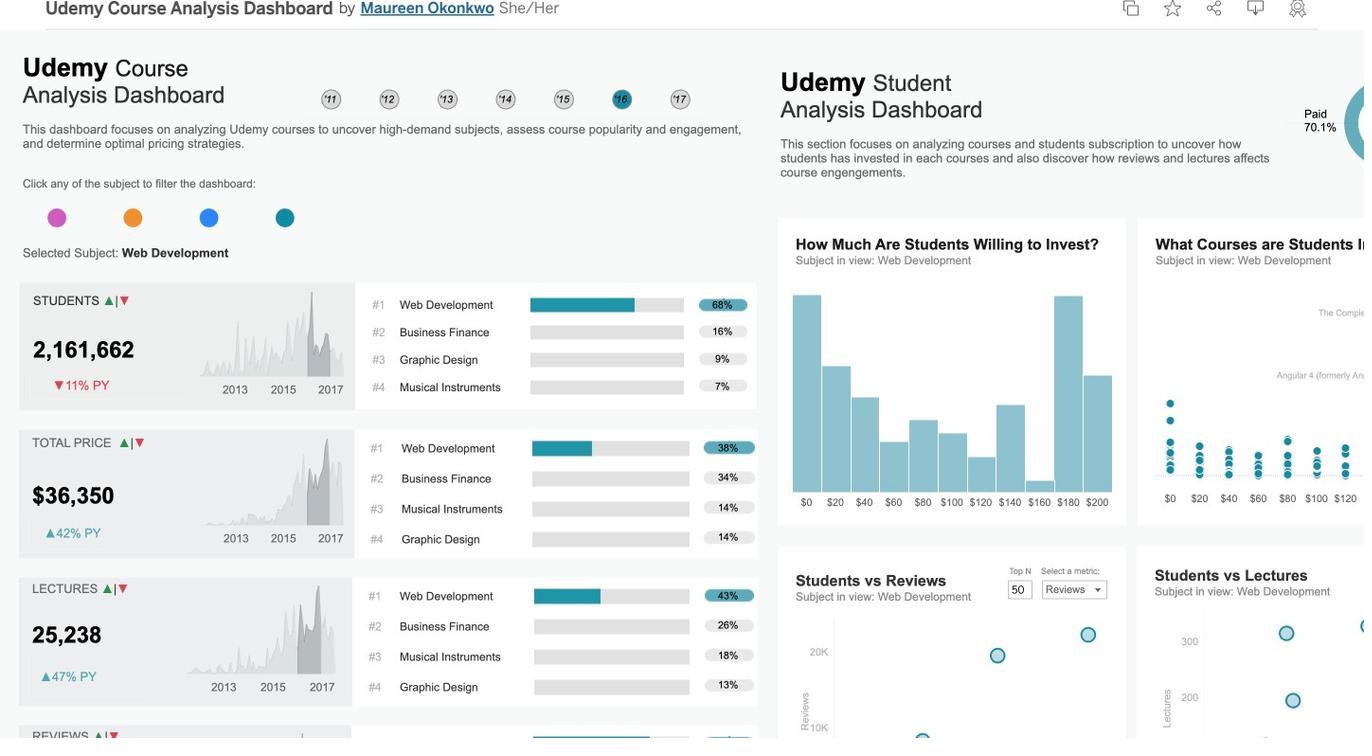 Task type: describe. For each thing, give the bounding box(es) containing it.
nominate for viz of the day image
[[1290, 0, 1307, 18]]

favorite button image
[[1164, 0, 1182, 17]]



Task type: vqa. For each thing, say whether or not it's contained in the screenshot.
Gurpreet Singh 'LINK'
no



Task type: locate. For each thing, give the bounding box(es) containing it.
make a copy image
[[1123, 0, 1140, 17]]



